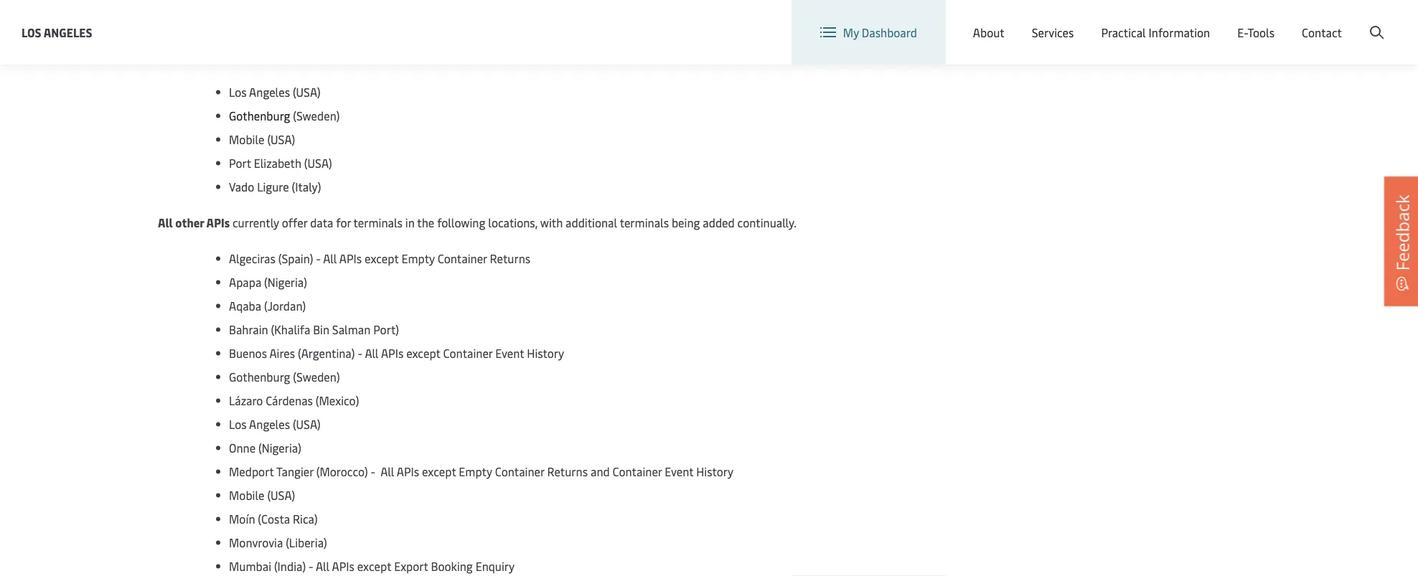 Task type: vqa. For each thing, say whether or not it's contained in the screenshot.
first by
no



Task type: describe. For each thing, give the bounding box(es) containing it.
(usa) down "lázaro cárdenas (mexico)"
[[293, 416, 321, 432]]

vado ligure (italy)
[[229, 179, 324, 194]]

ligure
[[257, 179, 289, 194]]

global
[[1142, 13, 1175, 29]]

moín
[[229, 511, 255, 527]]

is
[[303, 48, 311, 63]]

e-
[[1238, 25, 1248, 40]]

los angeles
[[22, 24, 92, 40]]

e-tools button
[[1238, 0, 1275, 65]]

other
[[175, 215, 204, 230]]

port elizabeth (usa)
[[229, 155, 332, 170]]

with
[[540, 215, 563, 230]]

vado
[[229, 179, 254, 194]]

tools
[[1248, 25, 1275, 40]]

for
[[336, 215, 351, 230]]

port)
[[373, 322, 399, 337]]

2 vertical spatial angeles
[[249, 416, 290, 432]]

medport
[[229, 464, 274, 479]]

(argentina)
[[298, 345, 355, 361]]

(usa) up port elizabeth (usa) at the top of the page
[[267, 131, 295, 147]]

feedback button
[[1385, 177, 1419, 306]]

apis right (morocco) -
[[397, 464, 419, 479]]

1 vertical spatial los
[[229, 84, 247, 99]]

the
[[417, 215, 435, 230]]

apapa (nigeria)
[[229, 274, 307, 290]]

global menu button
[[1110, 0, 1222, 43]]

added
[[703, 215, 735, 230]]

available
[[364, 48, 409, 63]]

elizabeth
[[254, 155, 301, 170]]

empty for (morocco) -
[[459, 464, 492, 479]]

our truck appointment api is currently available for:
[[158, 48, 430, 63]]

apis down "port)"
[[381, 345, 404, 361]]

2 los angeles (usa) from the top
[[229, 416, 321, 432]]

mumbai
[[229, 558, 271, 574]]

0 vertical spatial los
[[22, 24, 41, 40]]

algeciras (spain) - all apis except empty container returns
[[229, 250, 531, 266]]

buenos
[[229, 345, 267, 361]]

algeciras
[[229, 250, 276, 266]]

mumbai (india) - all apis except export booking enquiry
[[229, 558, 515, 574]]

onne
[[229, 440, 256, 455]]

bahrain (khalifa bin salman port)
[[229, 322, 399, 337]]

appointment
[[210, 48, 280, 63]]

switch location
[[1015, 13, 1096, 29]]

practical information
[[1102, 25, 1211, 40]]

aqaba
[[229, 298, 261, 313]]

(khalifa
[[271, 322, 310, 337]]

(jordan)
[[264, 298, 306, 313]]

continually.
[[738, 215, 797, 230]]

port
[[229, 155, 251, 170]]

login / create account
[[1275, 13, 1391, 29]]

1 vertical spatial angeles
[[249, 84, 290, 99]]

1 gothenburg (sweden) from the top
[[229, 108, 340, 123]]

onne (nigeria)
[[229, 440, 301, 455]]

menu
[[1178, 13, 1207, 29]]

export
[[394, 558, 428, 574]]

about button
[[973, 0, 1005, 65]]

moín (costa rica)
[[229, 511, 318, 527]]

my dashboard button
[[820, 0, 917, 65]]

2 mobile from the top
[[229, 487, 265, 503]]

aqaba (jordan)
[[229, 298, 309, 313]]

apapa
[[229, 274, 261, 290]]

e-tools
[[1238, 25, 1275, 40]]

rica)
[[293, 511, 318, 527]]

/
[[1306, 13, 1311, 29]]

(mexico)
[[316, 393, 359, 408]]

data
[[310, 215, 333, 230]]

following
[[437, 215, 486, 230]]

booking
[[431, 558, 473, 574]]

aires
[[270, 345, 295, 361]]

0 horizontal spatial all
[[158, 215, 173, 230]]

contact
[[1302, 25, 1343, 40]]

2 vertical spatial all
[[316, 558, 330, 574]]



Task type: locate. For each thing, give the bounding box(es) containing it.
login / create account link
[[1249, 0, 1391, 42]]

contact button
[[1302, 0, 1343, 65]]

(nigeria) for onne (nigeria)
[[258, 440, 301, 455]]

(sweden) down (argentina)
[[293, 369, 340, 384]]

except
[[365, 250, 399, 266], [406, 345, 441, 361], [422, 464, 456, 479], [357, 558, 391, 574]]

event
[[496, 345, 524, 361], [665, 464, 694, 479]]

1 mobile (usa) from the top
[[229, 131, 295, 147]]

additional
[[566, 215, 618, 230]]

1 vertical spatial (sweden)
[[293, 369, 340, 384]]

currently right is
[[314, 48, 361, 63]]

2 vertical spatial los
[[229, 416, 247, 432]]

empty for -
[[402, 250, 435, 266]]

1 horizontal spatial -
[[316, 250, 321, 266]]

0 vertical spatial event
[[496, 345, 524, 361]]

api
[[283, 48, 301, 63]]

0 horizontal spatial -
[[309, 558, 313, 574]]

all down (liberia)
[[316, 558, 330, 574]]

(usa) down is
[[293, 84, 321, 99]]

mobile (usa) down the medport
[[229, 487, 295, 503]]

mobile down the medport
[[229, 487, 265, 503]]

1 horizontal spatial empty
[[459, 464, 492, 479]]

(usa) up (italy)
[[304, 155, 332, 170]]

(india)
[[274, 558, 306, 574]]

1 vertical spatial empty
[[459, 464, 492, 479]]

dashboard
[[862, 25, 917, 40]]

(liberia)
[[286, 535, 327, 550]]

0 vertical spatial currently
[[314, 48, 361, 63]]

container for (morocco) -
[[495, 464, 545, 479]]

0 vertical spatial (nigeria)
[[264, 274, 307, 290]]

terminals left in
[[354, 215, 403, 230]]

1 horizontal spatial history
[[697, 464, 734, 479]]

returns left and container
[[547, 464, 588, 479]]

(italy)
[[292, 179, 321, 194]]

0 vertical spatial gothenburg
[[229, 108, 290, 123]]

switch
[[1015, 13, 1049, 29]]

lázaro cárdenas (mexico)
[[229, 393, 359, 408]]

(nigeria) up (jordan)
[[264, 274, 307, 290]]

1 vertical spatial gothenburg (sweden)
[[229, 369, 340, 384]]

1 vertical spatial los angeles (usa)
[[229, 416, 321, 432]]

2 vertical spatial container
[[495, 464, 545, 479]]

0 horizontal spatial returns
[[490, 250, 531, 266]]

apis right other
[[206, 215, 230, 230]]

1 vertical spatial container
[[443, 345, 493, 361]]

gothenburg
[[229, 108, 290, 123], [229, 369, 290, 384]]

1 vertical spatial gothenburg
[[229, 369, 290, 384]]

-
[[316, 250, 321, 266], [358, 345, 363, 361], [309, 558, 313, 574]]

returns down locations,
[[490, 250, 531, 266]]

0 vertical spatial -
[[316, 250, 321, 266]]

practical information button
[[1102, 0, 1211, 65]]

0 vertical spatial (sweden)
[[293, 108, 340, 123]]

1 horizontal spatial all
[[316, 558, 330, 574]]

1 gothenburg from the top
[[229, 108, 290, 123]]

2 horizontal spatial all
[[365, 345, 379, 361]]

(sweden)
[[293, 108, 340, 123], [293, 369, 340, 384]]

global menu
[[1142, 13, 1207, 29]]

0 vertical spatial container
[[438, 250, 487, 266]]

(costa
[[258, 511, 290, 527]]

los angeles (usa)
[[229, 84, 321, 99], [229, 416, 321, 432]]

(sweden) up port elizabeth (usa) at the top of the page
[[293, 108, 340, 123]]

- for apis
[[316, 250, 321, 266]]

1 vertical spatial history
[[697, 464, 734, 479]]

monvrovia
[[229, 535, 283, 550]]

1 los angeles (usa) from the top
[[229, 84, 321, 99]]

services
[[1032, 25, 1074, 40]]

for:
[[412, 48, 430, 63]]

all other apis currently offer data for terminals in the following locations, with additional terminals being added continually.
[[158, 215, 797, 230]]

2 gothenburg (sweden) from the top
[[229, 369, 340, 384]]

1 vertical spatial mobile (usa)
[[229, 487, 295, 503]]

tangier
[[276, 464, 314, 479]]

2 gothenburg from the top
[[229, 369, 290, 384]]

returns for medport tangier (morocco) -  all apis except empty container returns and container event history
[[547, 464, 588, 479]]

mobile (usa) up elizabeth
[[229, 131, 295, 147]]

feedback
[[1391, 195, 1414, 271]]

0 vertical spatial returns
[[490, 250, 531, 266]]

0 horizontal spatial history
[[527, 345, 564, 361]]

0 vertical spatial mobile
[[229, 131, 265, 147]]

1 vertical spatial event
[[665, 464, 694, 479]]

container for -
[[438, 250, 487, 266]]

2 (sweden) from the top
[[293, 369, 340, 384]]

login
[[1275, 13, 1303, 29]]

about
[[973, 25, 1005, 40]]

0 vertical spatial los angeles (usa)
[[229, 84, 321, 99]]

being
[[672, 215, 700, 230]]

1 (sweden) from the top
[[293, 108, 340, 123]]

2 vertical spatial -
[[309, 558, 313, 574]]

(nigeria) for apapa (nigeria)
[[264, 274, 307, 290]]

my
[[843, 25, 859, 40]]

los angeles (usa) down api
[[229, 84, 321, 99]]

gothenburg up elizabeth
[[229, 108, 290, 123]]

0 vertical spatial all
[[158, 215, 173, 230]]

locations,
[[488, 215, 538, 230]]

0 vertical spatial gothenburg (sweden)
[[229, 108, 340, 123]]

practical
[[1102, 25, 1146, 40]]

mobile
[[229, 131, 265, 147], [229, 487, 265, 503]]

bin
[[313, 322, 330, 337]]

0 vertical spatial mobile (usa)
[[229, 131, 295, 147]]

returns for algeciras (spain) - all apis except empty container returns
[[490, 250, 531, 266]]

gothenburg down buenos
[[229, 369, 290, 384]]

gothenburg (sweden) down aires
[[229, 369, 340, 384]]

2 mobile (usa) from the top
[[229, 487, 295, 503]]

returns
[[490, 250, 531, 266], [547, 464, 588, 479]]

create
[[1313, 13, 1347, 29]]

1 horizontal spatial event
[[665, 464, 694, 479]]

0 horizontal spatial empty
[[402, 250, 435, 266]]

0 horizontal spatial currently
[[233, 215, 279, 230]]

- down 'salman'
[[358, 345, 363, 361]]

all
[[158, 215, 173, 230], [365, 345, 379, 361], [316, 558, 330, 574]]

1 terminals from the left
[[354, 215, 403, 230]]

lázaro
[[229, 393, 263, 408]]

1 vertical spatial (nigeria)
[[258, 440, 301, 455]]

0 vertical spatial angeles
[[44, 24, 92, 40]]

terminals left being
[[620, 215, 669, 230]]

offer
[[282, 215, 307, 230]]

container
[[438, 250, 487, 266], [443, 345, 493, 361], [495, 464, 545, 479]]

2 horizontal spatial -
[[358, 345, 363, 361]]

currently
[[314, 48, 361, 63], [233, 215, 279, 230]]

(nigeria) up tangier
[[258, 440, 301, 455]]

our
[[158, 48, 176, 63]]

1 vertical spatial returns
[[547, 464, 588, 479]]

angeles
[[44, 24, 92, 40], [249, 84, 290, 99], [249, 416, 290, 432]]

2 terminals from the left
[[620, 215, 669, 230]]

los angeles link
[[22, 23, 92, 41]]

location
[[1052, 13, 1096, 29]]

apis down for
[[339, 250, 362, 266]]

currently up the algeciras
[[233, 215, 279, 230]]

truck
[[179, 48, 208, 63]]

all down "port)"
[[365, 345, 379, 361]]

my dashboard
[[843, 25, 917, 40]]

apis right (india)
[[332, 558, 355, 574]]

los angeles (usa) up onne (nigeria)
[[229, 416, 321, 432]]

mobile (usa)
[[229, 131, 295, 147], [229, 487, 295, 503]]

monvrovia (liberia)
[[229, 535, 327, 550]]

buenos aires (argentina) - all apis except container event history
[[229, 345, 564, 361]]

0 horizontal spatial terminals
[[354, 215, 403, 230]]

medport tangier (morocco) -  all apis except empty container returns and container event history
[[229, 464, 734, 479]]

services button
[[1032, 0, 1074, 65]]

1 vertical spatial -
[[358, 345, 363, 361]]

0 vertical spatial empty
[[402, 250, 435, 266]]

cárdenas
[[266, 393, 313, 408]]

in
[[406, 215, 415, 230]]

mobile up port
[[229, 131, 265, 147]]

1 vertical spatial mobile
[[229, 487, 265, 503]]

- for all
[[309, 558, 313, 574]]

1 mobile from the top
[[229, 131, 265, 147]]

- right (spain) at the left of the page
[[316, 250, 321, 266]]

- right (india)
[[309, 558, 313, 574]]

1 horizontal spatial returns
[[547, 464, 588, 479]]

and container
[[591, 464, 662, 479]]

switch location button
[[992, 13, 1096, 29]]

gothenburg (sweden)
[[229, 108, 340, 123], [229, 369, 340, 384]]

(spain)
[[278, 250, 313, 266]]

(usa) up (costa
[[267, 487, 295, 503]]

gothenburg (sweden) up port elizabeth (usa) at the top of the page
[[229, 108, 340, 123]]

account
[[1349, 13, 1391, 29]]

0 horizontal spatial event
[[496, 345, 524, 361]]

history
[[527, 345, 564, 361], [697, 464, 734, 479]]

1 vertical spatial all
[[365, 345, 379, 361]]

enquiry
[[476, 558, 515, 574]]

1 horizontal spatial terminals
[[620, 215, 669, 230]]

(morocco) -
[[316, 464, 376, 479]]

1 vertical spatial currently
[[233, 215, 279, 230]]

1 horizontal spatial currently
[[314, 48, 361, 63]]

all left other
[[158, 215, 173, 230]]

0 vertical spatial history
[[527, 345, 564, 361]]

bahrain
[[229, 322, 268, 337]]



